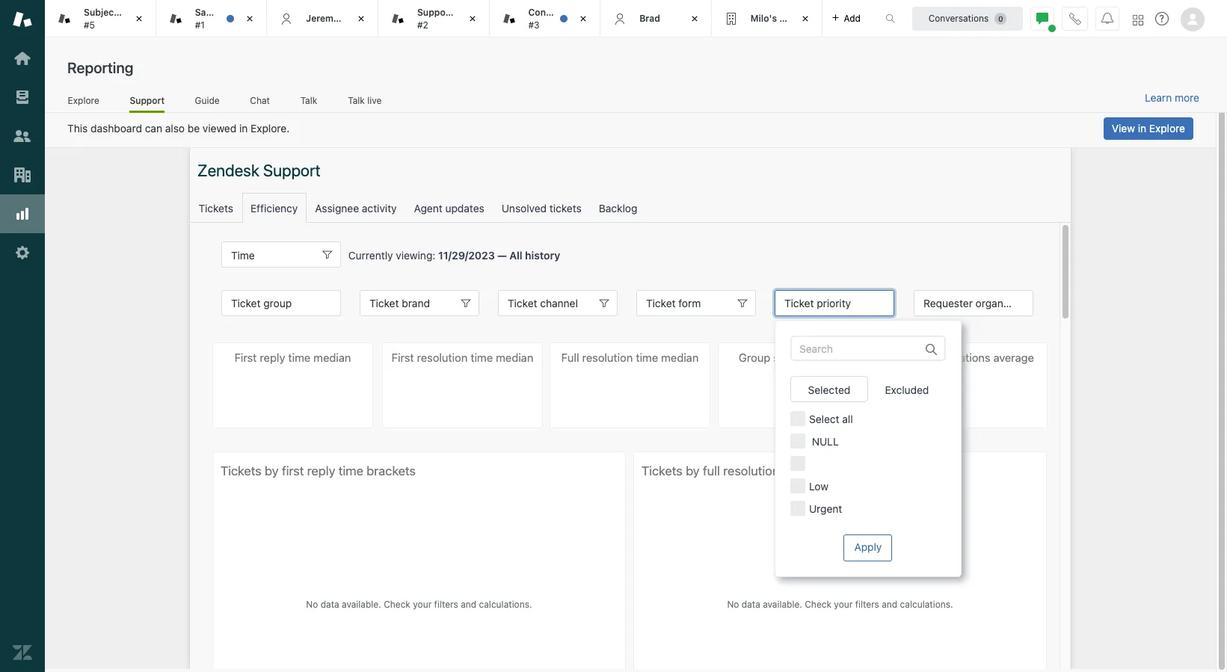 Task type: vqa. For each thing, say whether or not it's contained in the screenshot.
Pending to the middle
no



Task type: describe. For each thing, give the bounding box(es) containing it.
contact
[[528, 7, 563, 18]]

#5
[[84, 19, 95, 30]]

conversations button
[[912, 6, 1023, 30]]

support
[[130, 95, 165, 106]]

be
[[188, 122, 200, 135]]

explore inside button
[[1149, 122, 1185, 135]]

zendesk image
[[13, 643, 32, 663]]

reporting
[[67, 59, 133, 76]]

customers image
[[13, 126, 32, 146]]

brad tab
[[601, 0, 712, 37]]

1 in from the left
[[239, 122, 248, 135]]

notifications image
[[1102, 12, 1114, 24]]

zendesk support image
[[13, 10, 32, 29]]

jeremy miller
[[306, 13, 366, 24]]

support link
[[130, 95, 165, 113]]

learn
[[1145, 91, 1172, 104]]

line
[[120, 7, 138, 18]]

in inside view in explore button
[[1138, 122, 1147, 135]]

subject
[[84, 7, 117, 18]]

chat
[[250, 95, 270, 106]]

more
[[1175, 91, 1200, 104]]

this
[[67, 122, 88, 135]]

explore link
[[67, 95, 100, 111]]

this dashboard can also be viewed in explore.
[[67, 122, 290, 135]]

#2 tab
[[378, 0, 490, 37]]

admin image
[[13, 243, 32, 263]]

close image for the jeremy miller tab
[[354, 11, 369, 26]]

brad
[[640, 13, 660, 24]]

zendesk products image
[[1133, 15, 1144, 25]]

guide link
[[195, 95, 220, 111]]

chat link
[[250, 95, 270, 111]]

close image for "brad" tab
[[687, 11, 702, 26]]

4 close image from the left
[[576, 11, 591, 26]]

viewed
[[203, 122, 237, 135]]

1 close image from the left
[[131, 11, 146, 26]]

tab containing contact
[[490, 0, 601, 37]]

#3
[[528, 19, 540, 30]]

close image inside #1 tab
[[243, 11, 257, 26]]

main element
[[0, 0, 45, 672]]

explore.
[[251, 122, 290, 135]]



Task type: locate. For each thing, give the bounding box(es) containing it.
jeremy
[[306, 13, 339, 24]]

close image right subject
[[131, 11, 146, 26]]

close image right #1
[[243, 11, 257, 26]]

learn more link
[[1145, 91, 1200, 105]]

1 horizontal spatial tab
[[490, 0, 601, 37]]

5 close image from the left
[[687, 11, 702, 26]]

in right view
[[1138, 122, 1147, 135]]

get started image
[[13, 49, 32, 68]]

also
[[165, 122, 185, 135]]

#2
[[417, 19, 428, 30]]

close image right contact #3
[[576, 11, 591, 26]]

close image right 'jeremy'
[[354, 11, 369, 26]]

close image left add "dropdown button"
[[798, 11, 813, 26]]

get help image
[[1156, 12, 1169, 25]]

0 horizontal spatial talk
[[300, 95, 317, 106]]

talk for talk live
[[348, 95, 365, 106]]

#1 tab
[[156, 0, 267, 37]]

guide
[[195, 95, 220, 106]]

organizations image
[[13, 165, 32, 185]]

close image inside "brad" tab
[[687, 11, 702, 26]]

0 horizontal spatial explore
[[68, 95, 99, 106]]

tab
[[45, 0, 156, 37], [490, 0, 601, 37], [712, 0, 823, 37]]

in
[[239, 122, 248, 135], [1138, 122, 1147, 135]]

2 tab from the left
[[490, 0, 601, 37]]

explore up this
[[68, 95, 99, 106]]

close image inside the jeremy miller tab
[[354, 11, 369, 26]]

button displays agent's chat status as online. image
[[1037, 12, 1049, 24]]

miller
[[341, 13, 366, 24]]

subject line #5
[[84, 7, 138, 30]]

talk link
[[300, 95, 318, 111]]

close image
[[131, 11, 146, 26], [354, 11, 369, 26], [465, 11, 480, 26], [576, 11, 591, 26], [687, 11, 702, 26]]

1 horizontal spatial in
[[1138, 122, 1147, 135]]

close image
[[243, 11, 257, 26], [798, 11, 813, 26]]

jeremy miller tab
[[267, 0, 378, 37]]

talk
[[300, 95, 317, 106], [348, 95, 365, 106]]

talk left live
[[348, 95, 365, 106]]

explore
[[68, 95, 99, 106], [1149, 122, 1185, 135]]

0 vertical spatial explore
[[68, 95, 99, 106]]

view
[[1112, 122, 1135, 135]]

add button
[[823, 0, 870, 37]]

2 close image from the left
[[354, 11, 369, 26]]

3 tab from the left
[[712, 0, 823, 37]]

1 tab from the left
[[45, 0, 156, 37]]

3 close image from the left
[[465, 11, 480, 26]]

learn more
[[1145, 91, 1200, 104]]

contact #3
[[528, 7, 563, 30]]

2 talk from the left
[[348, 95, 365, 106]]

2 horizontal spatial tab
[[712, 0, 823, 37]]

talk right chat
[[300, 95, 317, 106]]

close image inside #2 tab
[[465, 11, 480, 26]]

1 horizontal spatial talk
[[348, 95, 365, 106]]

view in explore button
[[1104, 117, 1194, 140]]

explore down the learn more link
[[1149, 122, 1185, 135]]

tab containing subject line
[[45, 0, 156, 37]]

close image inside tab
[[798, 11, 813, 26]]

1 talk from the left
[[300, 95, 317, 106]]

reporting image
[[13, 204, 32, 224]]

talk live link
[[347, 95, 382, 111]]

conversations
[[929, 12, 989, 24]]

talk for talk
[[300, 95, 317, 106]]

close image right #2
[[465, 11, 480, 26]]

tabs tab list
[[45, 0, 870, 37]]

1 vertical spatial explore
[[1149, 122, 1185, 135]]

close image right brad
[[687, 11, 702, 26]]

in right viewed
[[239, 122, 248, 135]]

view in explore
[[1112, 122, 1185, 135]]

2 close image from the left
[[798, 11, 813, 26]]

0 horizontal spatial close image
[[243, 11, 257, 26]]

live
[[367, 95, 382, 106]]

close image for #2 tab
[[465, 11, 480, 26]]

add
[[844, 12, 861, 24]]

views image
[[13, 88, 32, 107]]

0 horizontal spatial in
[[239, 122, 248, 135]]

#1
[[195, 19, 205, 30]]

1 horizontal spatial close image
[[798, 11, 813, 26]]

talk live
[[348, 95, 382, 106]]

can
[[145, 122, 162, 135]]

2 in from the left
[[1138, 122, 1147, 135]]

0 horizontal spatial tab
[[45, 0, 156, 37]]

1 horizontal spatial explore
[[1149, 122, 1185, 135]]

1 close image from the left
[[243, 11, 257, 26]]

dashboard
[[91, 122, 142, 135]]



